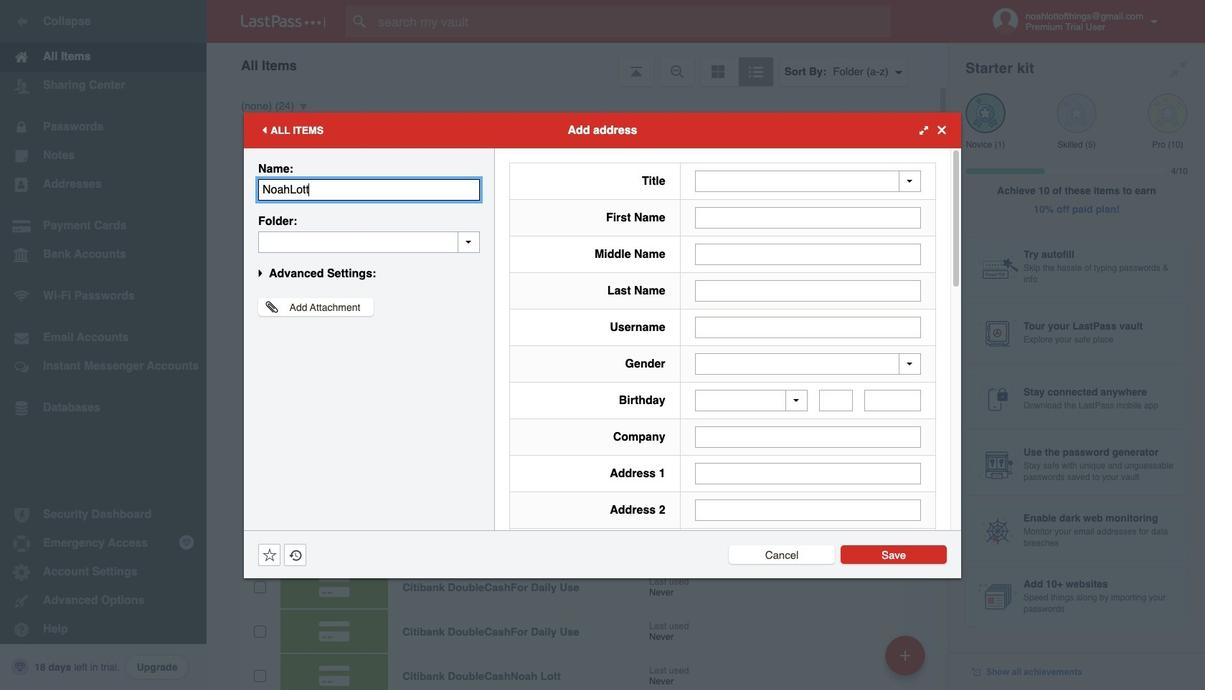 Task type: vqa. For each thing, say whether or not it's contained in the screenshot.
search my vault text field
yes



Task type: locate. For each thing, give the bounding box(es) containing it.
new item image
[[900, 651, 910, 661]]

dialog
[[244, 112, 961, 691]]

None text field
[[258, 231, 480, 253], [865, 390, 921, 412], [695, 427, 921, 448], [258, 231, 480, 253], [865, 390, 921, 412], [695, 427, 921, 448]]

lastpass image
[[241, 15, 326, 28]]

vault options navigation
[[207, 43, 948, 86]]

None text field
[[258, 179, 480, 201], [695, 207, 921, 228], [695, 244, 921, 265], [695, 280, 921, 302], [695, 317, 921, 338], [819, 390, 853, 412], [695, 463, 921, 485], [695, 500, 921, 522], [258, 179, 480, 201], [695, 207, 921, 228], [695, 244, 921, 265], [695, 280, 921, 302], [695, 317, 921, 338], [819, 390, 853, 412], [695, 463, 921, 485], [695, 500, 921, 522]]



Task type: describe. For each thing, give the bounding box(es) containing it.
Search search field
[[346, 6, 919, 37]]

new item navigation
[[880, 632, 934, 691]]

main navigation navigation
[[0, 0, 207, 691]]

search my vault text field
[[346, 6, 919, 37]]



